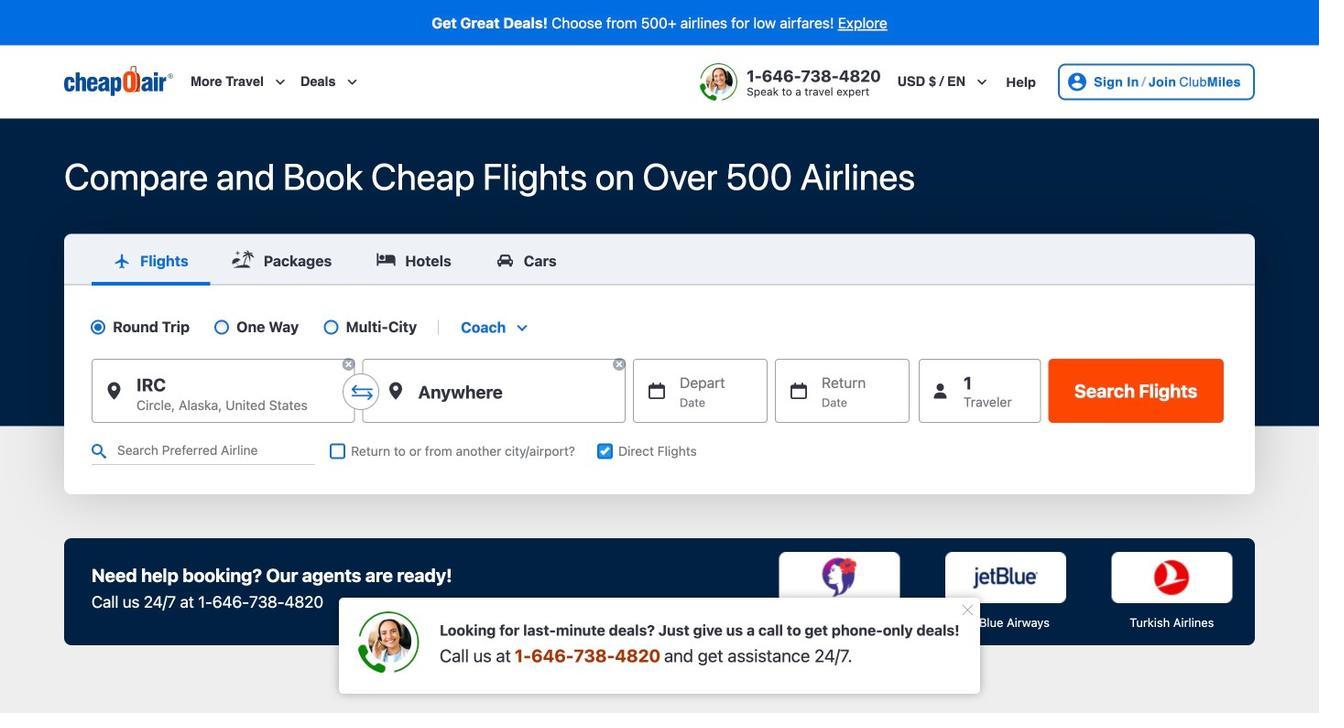 Task type: locate. For each thing, give the bounding box(es) containing it.
hawaiian airlines image
[[779, 552, 900, 604]]

jetblue airways image
[[945, 552, 1066, 604]]

speak to a travel expert image
[[699, 63, 738, 101]]

None search field
[[0, 119, 1319, 714]]

clear field image
[[341, 357, 356, 372]]

Search Preferred Airline text field
[[92, 438, 315, 465]]

form
[[64, 234, 1255, 495]]

None field
[[454, 318, 533, 337]]

call us at1-646-738-4820 image
[[357, 612, 419, 674]]

search image
[[92, 444, 106, 459]]

search widget tabs tab list
[[64, 234, 1255, 286]]

clear field image
[[612, 357, 627, 372]]

None button
[[1048, 359, 1224, 423]]



Task type: describe. For each thing, give the bounding box(es) containing it.
cookie consent banner dialog
[[0, 629, 1319, 714]]

turkish airlines image
[[1111, 552, 1232, 604]]



